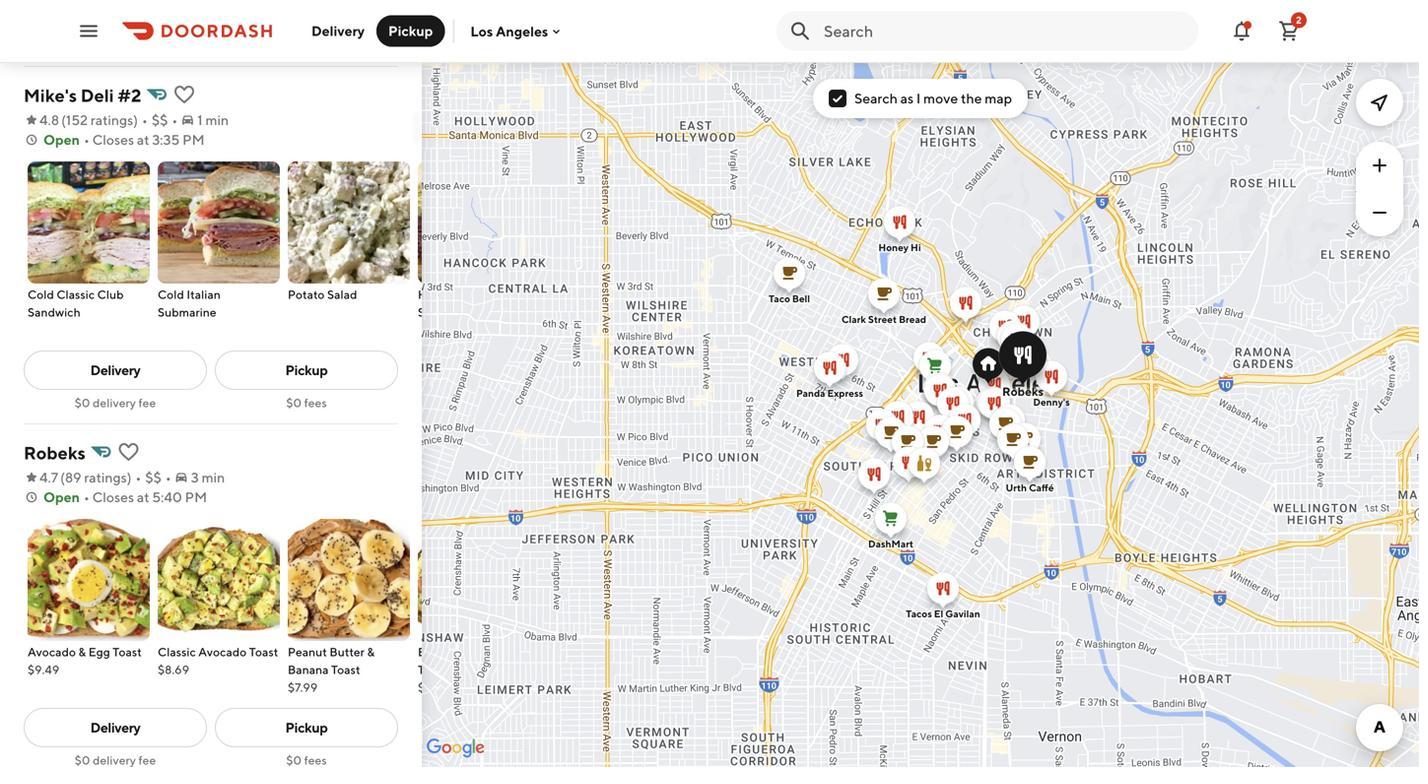 Task type: describe. For each thing, give the bounding box(es) containing it.
map region
[[402, 0, 1419, 768]]

cold italian submarine image
[[158, 162, 280, 284]]

$$ for mike's deli #2
[[152, 112, 168, 128]]

avocado for everything avocado toast $8.69
[[480, 645, 528, 659]]

potato salad
[[288, 288, 357, 302]]

delivery button
[[300, 15, 376, 47]]

• $$ for robeks
[[136, 470, 162, 486]]

butter
[[330, 645, 365, 659]]

pickup link for mike's deli #2
[[215, 351, 398, 390]]

italian
[[187, 288, 221, 302]]

york
[[469, 288, 493, 302]]

egg
[[88, 645, 110, 659]]

everything
[[418, 645, 477, 659]]

( 152 ratings )
[[61, 112, 138, 128]]

cold classic club sandwich
[[28, 288, 124, 319]]

open • closes at 3:35 pm
[[43, 132, 205, 148]]

avocado & egg toast image
[[28, 519, 150, 642]]

fees
[[304, 396, 327, 410]]

2
[[1296, 14, 1302, 26]]

$9.49
[[28, 663, 59, 677]]

cold for cold italian submarine
[[158, 288, 184, 302]]

• down 152
[[84, 132, 90, 148]]

• up open • closes at 3:35 pm
[[142, 112, 148, 128]]

delivery
[[93, 396, 136, 410]]

• up 5:40
[[165, 470, 171, 486]]

$0 delivery fee
[[75, 396, 156, 410]]

hot
[[418, 288, 438, 302]]

fee
[[138, 396, 156, 410]]

#2
[[118, 85, 141, 106]]

5:40
[[152, 489, 182, 506]]

open • closes at 5:40 pm
[[43, 489, 207, 506]]

potato
[[288, 288, 325, 302]]

min for robeks
[[202, 470, 225, 486]]

mike's
[[24, 85, 77, 106]]

search
[[854, 90, 898, 106]]

3 min
[[191, 470, 225, 486]]

1 items, open order cart image
[[1277, 19, 1301, 43]]

delivery for robeks
[[90, 720, 140, 736]]

pickup for robeks
[[285, 720, 328, 736]]

( for robeks
[[60, 470, 65, 486]]

1
[[197, 112, 203, 128]]

the
[[961, 90, 982, 106]]

( for mike's deli #2
[[61, 112, 66, 128]]

toast inside peanut butter & banana toast $7.99
[[331, 663, 360, 677]]

submarine
[[158, 305, 216, 319]]

3
[[191, 470, 199, 486]]

los
[[470, 23, 493, 39]]

search as i move the map
[[854, 90, 1012, 106]]

peanut
[[288, 645, 327, 659]]

pickup for mike's deli #2
[[285, 362, 328, 378]]

toast inside avocado & egg toast $9.49
[[113, 645, 142, 659]]

pm for mike's deli #2
[[182, 132, 205, 148]]

$8.69 for classic avocado toast $8.69
[[158, 663, 189, 677]]

reuben
[[496, 288, 539, 302]]

average rating of 4.7 out of 5 element
[[24, 468, 58, 488]]

at for mike's deli #2
[[137, 132, 149, 148]]

zoom in image
[[1368, 154, 1391, 177]]

cold classic club sandwich image
[[28, 162, 150, 284]]

ratings for robeks
[[84, 470, 127, 486]]

powered by google image
[[427, 739, 485, 759]]

banana
[[288, 663, 329, 677]]

2 button
[[1269, 11, 1309, 51]]

deli
[[81, 85, 114, 106]]

notification bell image
[[1230, 19, 1253, 43]]

los angeles button
[[470, 23, 564, 39]]

$0 fees
[[286, 396, 327, 410]]

pickup inside button
[[388, 23, 433, 39]]

• up 3:35
[[172, 112, 178, 128]]



Task type: locate. For each thing, give the bounding box(es) containing it.
& left egg
[[78, 645, 86, 659]]

delivery
[[311, 23, 365, 39], [90, 362, 140, 378], [90, 720, 140, 736]]

robeks denny's
[[1002, 385, 1070, 408], [1002, 385, 1070, 408]]

pickup link for robeks
[[215, 709, 398, 748]]

1 horizontal spatial classic
[[158, 645, 196, 659]]

1 vertical spatial $$
[[145, 470, 162, 486]]

1 & from the left
[[78, 645, 86, 659]]

1 horizontal spatial avocado
[[198, 645, 247, 659]]

pm
[[182, 132, 205, 148], [185, 489, 207, 506]]

delivery inside button
[[311, 23, 365, 39]]

min
[[205, 112, 229, 128], [202, 470, 225, 486]]

average rating of 4.8 out of 5 element
[[24, 110, 59, 130]]

los angeles
[[470, 23, 548, 39]]

min right 3
[[202, 470, 225, 486]]

1 $0 from the left
[[75, 396, 90, 410]]

1 horizontal spatial &
[[367, 645, 375, 659]]

recenter the map image
[[1368, 91, 1391, 114]]

2 closes from the top
[[92, 489, 134, 506]]

delivery link for mike's deli #2
[[24, 351, 207, 390]]

( right 4.7
[[60, 470, 65, 486]]

toast right egg
[[113, 645, 142, 659]]

peanut butter & banana toast $7.99
[[288, 645, 375, 695]]

avocado inside everything avocado toast $8.69
[[480, 645, 528, 659]]

new
[[441, 288, 466, 302]]

bell
[[792, 293, 810, 305], [792, 293, 810, 305]]

$$ up 3:35
[[152, 112, 168, 128]]

& inside peanut butter & banana toast $7.99
[[367, 645, 375, 659]]

3:35
[[152, 132, 180, 148]]

1 vertical spatial click to add this store to your saved list image
[[117, 440, 140, 464]]

1 vertical spatial pickup link
[[215, 709, 398, 748]]

0 vertical spatial min
[[205, 112, 229, 128]]

peanut butter & banana toast image
[[288, 519, 410, 642]]

1 horizontal spatial )
[[133, 112, 138, 128]]

1 closes from the top
[[92, 132, 134, 148]]

2 delivery link from the top
[[24, 709, 207, 748]]

tacos
[[906, 609, 932, 620], [906, 609, 932, 620]]

3 avocado from the left
[[480, 645, 528, 659]]

click to add this store to your saved list image
[[173, 83, 196, 106], [117, 440, 140, 464]]

cold inside cold classic club sandwich
[[28, 288, 54, 302]]

$8.69 inside classic avocado toast $8.69
[[158, 663, 189, 677]]

0 horizontal spatial cold
[[28, 288, 54, 302]]

1 horizontal spatial cold
[[158, 288, 184, 302]]

& right butter in the left bottom of the page
[[367, 645, 375, 659]]

4.7
[[39, 470, 58, 486]]

avocado & egg toast $9.49
[[28, 645, 142, 677]]

pickup down "$7.99"
[[285, 720, 328, 736]]

delivery up $0 delivery fee
[[90, 362, 140, 378]]

click to add this store to your saved list image up ( 89 ratings )
[[117, 440, 140, 464]]

hot new york reuben sandwich button
[[418, 162, 540, 321]]

1 vertical spatial closes
[[92, 489, 134, 506]]

hot new york reuben sandwich
[[418, 288, 539, 319]]

click to add this store to your saved list image for mike's deli #2
[[173, 83, 196, 106]]

2 vertical spatial pickup
[[285, 720, 328, 736]]

pm down 3
[[185, 489, 207, 506]]

1 vertical spatial pickup
[[285, 362, 328, 378]]

caffé
[[1029, 482, 1054, 494], [1029, 482, 1054, 494]]

•
[[142, 112, 148, 128], [172, 112, 178, 128], [84, 132, 90, 148], [136, 470, 141, 486], [165, 470, 171, 486], [84, 489, 90, 506]]

pm down 1
[[182, 132, 205, 148]]

pickup link up $0 fees
[[215, 351, 398, 390]]

closes for robeks
[[92, 489, 134, 506]]

toast inside everything avocado toast $8.69
[[418, 663, 447, 677]]

$8.69 down everything
[[418, 681, 449, 695]]

$0 for pickup
[[286, 396, 302, 410]]

toast inside classic avocado toast $8.69
[[249, 645, 278, 659]]

0 vertical spatial (
[[61, 112, 66, 128]]

panda express dashmart
[[796, 388, 913, 550], [796, 388, 913, 550]]

0 vertical spatial $$
[[152, 112, 168, 128]]

click to add this store to your saved list image for robeks
[[117, 440, 140, 464]]

1 vertical spatial • $$
[[136, 470, 162, 486]]

1 pickup link from the top
[[215, 351, 398, 390]]

1 vertical spatial at
[[137, 489, 149, 506]]

zoom out image
[[1368, 201, 1391, 225]]

1 cold from the left
[[28, 288, 54, 302]]

at left 5:40
[[137, 489, 149, 506]]

1 vertical spatial ratings
[[84, 470, 127, 486]]

0 horizontal spatial &
[[78, 645, 86, 659]]

avocado up $9.49
[[28, 645, 76, 659]]

Search as I move the map checkbox
[[829, 90, 846, 107]]

1 avocado from the left
[[28, 645, 76, 659]]

0 vertical spatial delivery link
[[24, 351, 207, 390]]

gavilan
[[945, 609, 980, 620], [945, 609, 980, 620]]

min right 1
[[205, 112, 229, 128]]

89
[[65, 470, 81, 486]]

0 horizontal spatial classic
[[57, 288, 95, 302]]

cold
[[28, 288, 54, 302], [158, 288, 184, 302]]

$$ for robeks
[[145, 470, 162, 486]]

open for robeks
[[43, 489, 80, 506]]

click to add this store to your saved list image up 3:35
[[173, 83, 196, 106]]

dashmart
[[868, 539, 913, 550], [868, 539, 913, 550]]

closes for mike's deli #2
[[92, 132, 134, 148]]

open down the 4.8 on the left top of page
[[43, 132, 80, 148]]

at left 3:35
[[137, 132, 149, 148]]

at
[[137, 132, 149, 148], [137, 489, 149, 506]]

delivery down avocado & egg toast $9.49
[[90, 720, 140, 736]]

club
[[97, 288, 124, 302]]

1 horizontal spatial click to add this store to your saved list image
[[173, 83, 196, 106]]

street
[[868, 314, 897, 325], [868, 314, 897, 325]]

0 horizontal spatial $0
[[75, 396, 90, 410]]

sandwich down cold classic club sandwich image
[[28, 305, 81, 319]]

potato salad image
[[288, 162, 410, 284]]

classic
[[57, 288, 95, 302], [158, 645, 196, 659]]

at for robeks
[[137, 489, 149, 506]]

1 vertical spatial classic
[[158, 645, 196, 659]]

sandwich inside cold classic club sandwich
[[28, 305, 81, 319]]

salad
[[327, 288, 357, 302]]

delivery link down avocado & egg toast $9.49
[[24, 709, 207, 748]]

classic inside cold classic club sandwich
[[57, 288, 95, 302]]

0 vertical spatial click to add this store to your saved list image
[[173, 83, 196, 106]]

closes
[[92, 132, 134, 148], [92, 489, 134, 506]]

toast left 'peanut'
[[249, 645, 278, 659]]

hi
[[911, 242, 921, 253], [911, 242, 921, 253]]

clark
[[842, 314, 866, 325], [842, 314, 866, 325]]

2 horizontal spatial avocado
[[480, 645, 528, 659]]

• $$ up 3:35
[[142, 112, 168, 128]]

avocado down classic avocado toast image
[[198, 645, 247, 659]]

$$ up 5:40
[[145, 470, 162, 486]]

denny's
[[1033, 397, 1070, 408], [1033, 397, 1070, 408]]

2 open from the top
[[43, 489, 80, 506]]

$0 left fees
[[286, 396, 302, 410]]

$8.69 for everything avocado toast $8.69
[[418, 681, 449, 695]]

( 89 ratings )
[[60, 470, 132, 486]]

angeles
[[496, 23, 548, 39]]

pm for robeks
[[185, 489, 207, 506]]

0 horizontal spatial click to add this store to your saved list image
[[117, 440, 140, 464]]

2 & from the left
[[367, 645, 375, 659]]

as
[[900, 90, 914, 106]]

delivery for mike's deli #2
[[90, 362, 140, 378]]

express
[[827, 388, 863, 399], [827, 388, 863, 399]]

Store search: begin typing to search for stores available on DoorDash text field
[[824, 20, 1186, 42]]

honey
[[878, 242, 909, 253], [878, 242, 909, 253]]

) up open • closes at 3:35 pm
[[133, 112, 138, 128]]

ratings up open • closes at 5:40 pm
[[84, 470, 127, 486]]

open down the 89
[[43, 489, 80, 506]]

cold italian submarine
[[158, 288, 221, 319]]

$0 left delivery
[[75, 396, 90, 410]]

cold inside the cold italian submarine
[[158, 288, 184, 302]]

open for mike's deli #2
[[43, 132, 80, 148]]

classic avocado toast $8.69
[[158, 645, 278, 677]]

1 vertical spatial delivery link
[[24, 709, 207, 748]]

1 sandwich from the left
[[28, 305, 81, 319]]

0 vertical spatial at
[[137, 132, 149, 148]]

clark street bread
[[842, 314, 926, 325], [842, 314, 926, 325]]

1 vertical spatial open
[[43, 489, 80, 506]]

sandwich inside hot new york reuben sandwich
[[418, 305, 471, 319]]

move
[[923, 90, 958, 106]]

• $$ up 5:40
[[136, 470, 162, 486]]

open
[[43, 132, 80, 148], [43, 489, 80, 506]]

delivery left pickup button
[[311, 23, 365, 39]]

pickup up $0 fees
[[285, 362, 328, 378]]

• $$ for mike's deli #2
[[142, 112, 168, 128]]

ratings for mike's deli #2
[[91, 112, 133, 128]]

1 at from the top
[[137, 132, 149, 148]]

pickup link down "$7.99"
[[215, 709, 398, 748]]

taco
[[769, 293, 790, 305], [769, 293, 790, 305]]

• $$
[[142, 112, 168, 128], [136, 470, 162, 486]]

2 avocado from the left
[[198, 645, 247, 659]]

0 horizontal spatial sandwich
[[28, 305, 81, 319]]

) up open • closes at 5:40 pm
[[127, 470, 132, 486]]

avocado inside avocado & egg toast $9.49
[[28, 645, 76, 659]]

1 vertical spatial delivery
[[90, 362, 140, 378]]

0 vertical spatial • $$
[[142, 112, 168, 128]]

toast
[[113, 645, 142, 659], [249, 645, 278, 659], [331, 663, 360, 677], [418, 663, 447, 677]]

0 horizontal spatial )
[[127, 470, 132, 486]]

classic left club
[[57, 288, 95, 302]]

pickup link
[[215, 351, 398, 390], [215, 709, 398, 748]]

$0 for delivery
[[75, 396, 90, 410]]

ratings
[[91, 112, 133, 128], [84, 470, 127, 486]]

urth caffé
[[1006, 482, 1054, 494], [1006, 482, 1054, 494]]

0 vertical spatial )
[[133, 112, 138, 128]]

0 vertical spatial pickup link
[[215, 351, 398, 390]]

1 horizontal spatial sandwich
[[418, 305, 471, 319]]

cold italian submarine button
[[158, 162, 280, 321]]

• up open • closes at 5:40 pm
[[136, 470, 141, 486]]

0 vertical spatial delivery
[[311, 23, 365, 39]]

4.8
[[39, 112, 59, 128]]

bread
[[899, 314, 926, 325], [899, 314, 926, 325]]

potato salad button
[[288, 162, 410, 304]]

0 vertical spatial open
[[43, 132, 80, 148]]

delivery link up $0 delivery fee
[[24, 351, 207, 390]]

1 horizontal spatial $0
[[286, 396, 302, 410]]

min for mike's deli #2
[[205, 112, 229, 128]]

0 vertical spatial pm
[[182, 132, 205, 148]]

toast down butter in the left bottom of the page
[[331, 663, 360, 677]]

classic right egg
[[158, 645, 196, 659]]

toast down everything
[[418, 663, 447, 677]]

sandwich down new
[[418, 305, 471, 319]]

pickup left los
[[388, 23, 433, 39]]

$8.69 right avocado & egg toast $9.49
[[158, 663, 189, 677]]

closes down ( 152 ratings )
[[92, 132, 134, 148]]

152
[[66, 112, 88, 128]]

1 vertical spatial min
[[202, 470, 225, 486]]

1 vertical spatial )
[[127, 470, 132, 486]]

0 vertical spatial classic
[[57, 288, 95, 302]]

tacos el gavilan
[[906, 609, 980, 620], [906, 609, 980, 620]]

mike's deli #2
[[24, 85, 141, 106]]

avocado for classic avocado toast $8.69
[[198, 645, 247, 659]]

$0
[[75, 396, 90, 410], [286, 396, 302, 410]]

1 min
[[197, 112, 229, 128]]

cold classic club sandwich button
[[28, 162, 150, 321]]

1 open from the top
[[43, 132, 80, 148]]

avocado inside classic avocado toast $8.69
[[198, 645, 247, 659]]

0 vertical spatial closes
[[92, 132, 134, 148]]

2 at from the top
[[137, 489, 149, 506]]

cold up "submarine"
[[158, 288, 184, 302]]

0 horizontal spatial $8.69
[[158, 663, 189, 677]]

everything avocado toast $8.69
[[418, 645, 528, 695]]

0 vertical spatial ratings
[[91, 112, 133, 128]]

cold for cold classic club sandwich
[[28, 288, 54, 302]]

ratings up open • closes at 3:35 pm
[[91, 112, 133, 128]]

) for mike's deli #2
[[133, 112, 138, 128]]

el
[[934, 609, 943, 620], [934, 609, 943, 620]]

&
[[78, 645, 86, 659], [367, 645, 375, 659]]

2 vertical spatial delivery
[[90, 720, 140, 736]]

delivery link for robeks
[[24, 709, 207, 748]]

& inside avocado & egg toast $9.49
[[78, 645, 86, 659]]

map
[[985, 90, 1012, 106]]

$7.99
[[288, 681, 318, 695]]

1 vertical spatial pm
[[185, 489, 207, 506]]

) for robeks
[[127, 470, 132, 486]]

$8.69 inside everything avocado toast $8.69
[[418, 681, 449, 695]]

2 pickup link from the top
[[215, 709, 398, 748]]

sandwich
[[28, 305, 81, 319], [418, 305, 471, 319]]

• down ( 89 ratings )
[[84, 489, 90, 506]]

cold left club
[[28, 288, 54, 302]]

avocado right everything
[[480, 645, 528, 659]]

pickup button
[[376, 15, 445, 47]]

closes down ( 89 ratings )
[[92, 489, 134, 506]]

classic avocado toast image
[[158, 519, 280, 642]]

2 sandwich from the left
[[418, 305, 471, 319]]

open menu image
[[77, 19, 101, 43]]

classic inside classic avocado toast $8.69
[[158, 645, 196, 659]]

2 cold from the left
[[158, 288, 184, 302]]

taco bell
[[769, 293, 810, 305], [769, 293, 810, 305]]

1 vertical spatial (
[[60, 470, 65, 486]]

0 vertical spatial pickup
[[388, 23, 433, 39]]

( right the 4.8 on the left top of page
[[61, 112, 66, 128]]

0 horizontal spatial avocado
[[28, 645, 76, 659]]

avocado
[[28, 645, 76, 659], [198, 645, 247, 659], [480, 645, 528, 659]]

$8.69
[[158, 663, 189, 677], [418, 681, 449, 695]]

1 delivery link from the top
[[24, 351, 207, 390]]

i
[[916, 90, 921, 106]]

0 vertical spatial $8.69
[[158, 663, 189, 677]]

robeks
[[1002, 385, 1044, 399], [1002, 385, 1044, 399], [24, 442, 86, 464]]

2 $0 from the left
[[286, 396, 302, 410]]

1 horizontal spatial $8.69
[[418, 681, 449, 695]]

urth
[[1006, 482, 1027, 494], [1006, 482, 1027, 494]]

1 vertical spatial $8.69
[[418, 681, 449, 695]]



Task type: vqa. For each thing, say whether or not it's contained in the screenshot.
first 'closes' from the bottom
yes



